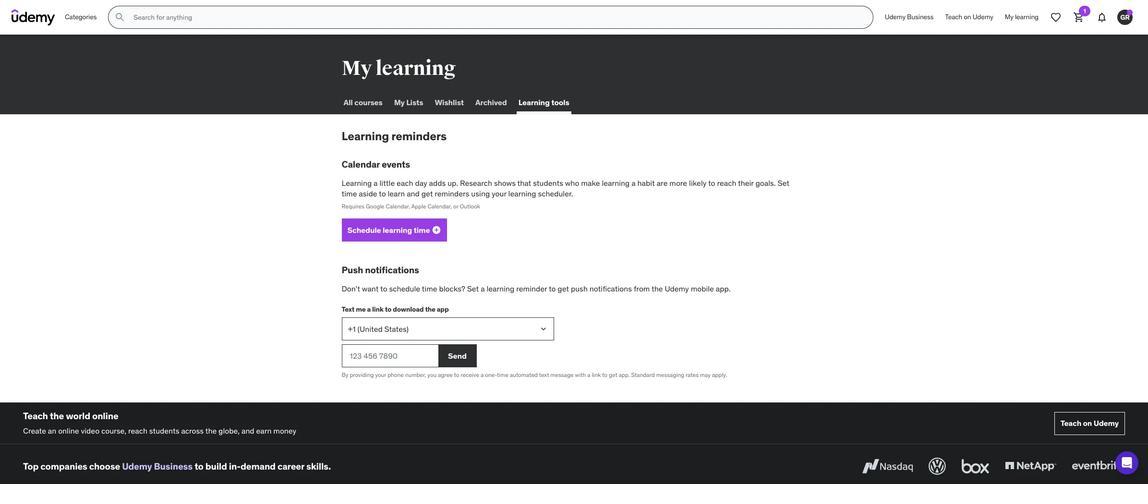 Task type: vqa. For each thing, say whether or not it's contained in the screenshot.
GOVERNMENT
no



Task type: describe. For each thing, give the bounding box(es) containing it.
learning reminders
[[342, 129, 447, 144]]

an
[[48, 426, 56, 435]]

and inside learning a little each day adds up. research shows that students who make learning a habit are more likely to reach their goals. set time aside to learn and get reminders using your learning scheduler. requires google calendar, apple calendar, or outlook
[[407, 189, 420, 198]]

to right likely
[[708, 178, 715, 188]]

course,
[[101, 426, 126, 435]]

a right 'with'
[[587, 371, 590, 378]]

aside
[[359, 189, 377, 198]]

calendar events
[[342, 158, 410, 170]]

top
[[23, 460, 39, 472]]

gr
[[1120, 13, 1130, 21]]

1 horizontal spatial link
[[592, 371, 601, 378]]

you have alerts image
[[1127, 10, 1133, 15]]

make
[[581, 178, 600, 188]]

may
[[700, 371, 711, 378]]

get inside learning a little each day adds up. research shows that students who make learning a habit are more likely to reach their goals. set time aside to learn and get reminders using your learning scheduler. requires google calendar, apple calendar, or outlook
[[421, 189, 433, 198]]

research
[[460, 178, 492, 188]]

globe,
[[219, 426, 240, 435]]

my lists
[[394, 98, 423, 107]]

video
[[81, 426, 99, 435]]

their
[[738, 178, 754, 188]]

a left habit
[[632, 178, 636, 188]]

day
[[415, 178, 427, 188]]

rates
[[686, 371, 699, 378]]

you
[[428, 371, 437, 378]]

schedule learning time
[[347, 225, 430, 235]]

calendar
[[342, 158, 380, 170]]

shows
[[494, 178, 516, 188]]

goals.
[[756, 178, 776, 188]]

agree
[[438, 371, 453, 378]]

mobile
[[691, 284, 714, 293]]

2 vertical spatial get
[[609, 371, 617, 378]]

archived
[[475, 98, 507, 107]]

a right the me
[[367, 305, 371, 314]]

reminder
[[516, 284, 547, 293]]

0 horizontal spatial teach on udemy link
[[939, 6, 999, 29]]

time inside schedule learning time button
[[414, 225, 430, 235]]

learning tools link
[[517, 91, 571, 114]]

phone
[[388, 371, 404, 378]]

from
[[634, 284, 650, 293]]

1 vertical spatial app.
[[619, 371, 630, 378]]

automated
[[510, 371, 538, 378]]

push
[[571, 284, 588, 293]]

teach on udemy for teach on udemy link to the bottom
[[1061, 418, 1119, 428]]

by providing your phone number, you agree to receive a one-time automated text message with a link to get app. standard messaging rates may apply.
[[342, 371, 727, 378]]

reminders inside learning a little each day adds up. research shows that students who make learning a habit are more likely to reach their goals. set time aside to learn and get reminders using your learning scheduler. requires google calendar, apple calendar, or outlook
[[435, 189, 469, 198]]

don't want to schedule time blocks? set a learning reminder to get push notifications from the udemy mobile app.
[[342, 284, 731, 293]]

demand
[[241, 460, 276, 472]]

my learning link
[[999, 6, 1044, 29]]

0 vertical spatial notifications
[[365, 264, 419, 276]]

push notifications
[[342, 264, 419, 276]]

blocks?
[[439, 284, 465, 293]]

1 calendar, from the left
[[386, 203, 410, 210]]

wishlist link
[[433, 91, 466, 114]]

box image
[[959, 456, 992, 477]]

and inside teach the world online create an online video course, reach students across the globe, and earn money
[[241, 426, 254, 435]]

1 horizontal spatial my learning
[[1005, 13, 1039, 21]]

small image
[[432, 225, 441, 235]]

my lists link
[[392, 91, 425, 114]]

learning left the reminder
[[487, 284, 514, 293]]

send button
[[438, 344, 477, 367]]

courses
[[354, 98, 383, 107]]

udemy business
[[885, 13, 934, 21]]

app
[[437, 305, 449, 314]]

learning for learning reminders
[[342, 129, 389, 144]]

learning a little each day adds up. research shows that students who make learning a habit are more likely to reach their goals. set time aside to learn and get reminders using your learning scheduler. requires google calendar, apple calendar, or outlook
[[342, 178, 789, 210]]

1 vertical spatial your
[[375, 371, 386, 378]]

eventbrite image
[[1070, 456, 1125, 477]]

wishlist image
[[1050, 12, 1062, 23]]

learning down "that"
[[508, 189, 536, 198]]

me
[[356, 305, 366, 314]]

using
[[471, 189, 490, 198]]

123 456 7890 text field
[[342, 344, 438, 367]]

1 link
[[1067, 6, 1090, 29]]

0 vertical spatial link
[[372, 305, 384, 314]]

my for my learning link
[[1005, 13, 1014, 21]]

choose
[[89, 460, 120, 472]]

submit search image
[[114, 12, 126, 23]]

in-
[[229, 460, 241, 472]]

set inside learning a little each day adds up. research shows that students who make learning a habit are more likely to reach their goals. set time aside to learn and get reminders using your learning scheduler. requires google calendar, apple calendar, or outlook
[[778, 178, 789, 188]]

adds
[[429, 178, 446, 188]]

a left little
[[374, 178, 378, 188]]

up.
[[448, 178, 458, 188]]

archived link
[[473, 91, 509, 114]]

learning left wishlist icon
[[1015, 13, 1039, 21]]

time left blocks?
[[422, 284, 437, 293]]

want
[[362, 284, 379, 293]]

schedule
[[389, 284, 420, 293]]

schedule
[[347, 225, 381, 235]]

download
[[393, 305, 424, 314]]

1 vertical spatial teach on udemy link
[[1054, 412, 1125, 435]]

learning up lists
[[375, 56, 456, 81]]

0 vertical spatial reminders
[[391, 129, 447, 144]]

to right 'with'
[[602, 371, 607, 378]]

1 horizontal spatial business
[[907, 13, 934, 21]]

create
[[23, 426, 46, 435]]

2 calendar, from the left
[[428, 203, 452, 210]]

to down little
[[379, 189, 386, 198]]

career
[[278, 460, 304, 472]]

teach the world online create an online video course, reach students across the globe, and earn money
[[23, 410, 296, 435]]

send
[[448, 351, 467, 360]]

earn
[[256, 426, 272, 435]]

tools
[[551, 98, 569, 107]]

scheduler.
[[538, 189, 573, 198]]

habit
[[637, 178, 655, 188]]

lists
[[406, 98, 423, 107]]

udemy image
[[12, 9, 55, 25]]

each
[[397, 178, 413, 188]]

all courses
[[344, 98, 383, 107]]

don't
[[342, 284, 360, 293]]

time left automated
[[497, 371, 509, 378]]



Task type: locate. For each thing, give the bounding box(es) containing it.
students for online
[[149, 426, 179, 435]]

notifications image
[[1096, 12, 1108, 23]]

number,
[[405, 371, 426, 378]]

your down shows
[[492, 189, 506, 198]]

0 vertical spatial and
[[407, 189, 420, 198]]

receive
[[461, 371, 479, 378]]

by
[[342, 371, 348, 378]]

companies
[[40, 460, 87, 472]]

all courses link
[[342, 91, 385, 114]]

2 horizontal spatial my
[[1005, 13, 1014, 21]]

that
[[517, 178, 531, 188]]

link right 'with'
[[592, 371, 601, 378]]

teach inside teach the world online create an online video course, reach students across the globe, and earn money
[[23, 410, 48, 422]]

1 horizontal spatial set
[[778, 178, 789, 188]]

reach right course, on the left of page
[[128, 426, 147, 435]]

volkswagen image
[[927, 456, 948, 477]]

schedule learning time button
[[342, 219, 447, 242]]

a left 'one-'
[[481, 371, 484, 378]]

to left download
[[385, 305, 391, 314]]

1 vertical spatial my learning
[[342, 56, 456, 81]]

0 horizontal spatial notifications
[[365, 264, 419, 276]]

0 vertical spatial students
[[533, 178, 563, 188]]

text
[[539, 371, 549, 378]]

to right agree
[[454, 371, 459, 378]]

1 horizontal spatial your
[[492, 189, 506, 198]]

my left lists
[[394, 98, 405, 107]]

1 vertical spatial on
[[1083, 418, 1092, 428]]

are
[[657, 178, 668, 188]]

who
[[565, 178, 579, 188]]

my learning up the my lists
[[342, 56, 456, 81]]

calendar,
[[386, 203, 410, 210], [428, 203, 452, 210]]

learning
[[1015, 13, 1039, 21], [375, 56, 456, 81], [602, 178, 630, 188], [508, 189, 536, 198], [383, 225, 412, 235], [487, 284, 514, 293]]

1 horizontal spatial teach on udemy link
[[1054, 412, 1125, 435]]

1 vertical spatial and
[[241, 426, 254, 435]]

your left the phone
[[375, 371, 386, 378]]

get down day
[[421, 189, 433, 198]]

teach for teach on udemy link to the bottom
[[1061, 418, 1081, 428]]

0 vertical spatial app.
[[716, 284, 731, 293]]

0 horizontal spatial app.
[[619, 371, 630, 378]]

0 horizontal spatial students
[[149, 426, 179, 435]]

online
[[92, 410, 118, 422], [58, 426, 79, 435]]

1 vertical spatial link
[[592, 371, 601, 378]]

apply.
[[712, 371, 727, 378]]

text me a link to download the app
[[342, 305, 449, 314]]

a
[[374, 178, 378, 188], [632, 178, 636, 188], [481, 284, 485, 293], [367, 305, 371, 314], [481, 371, 484, 378], [587, 371, 590, 378]]

2 horizontal spatial get
[[609, 371, 617, 378]]

on for teach on udemy link to the bottom
[[1083, 418, 1092, 428]]

text
[[342, 305, 355, 314]]

0 horizontal spatial my
[[342, 56, 372, 81]]

netapp image
[[1003, 456, 1058, 477]]

0 vertical spatial on
[[964, 13, 971, 21]]

1 vertical spatial learning
[[342, 129, 389, 144]]

my learning
[[1005, 13, 1039, 21], [342, 56, 456, 81]]

reminders down lists
[[391, 129, 447, 144]]

teach
[[945, 13, 962, 21], [23, 410, 48, 422], [1061, 418, 1081, 428]]

gr link
[[1114, 6, 1137, 29]]

1 horizontal spatial online
[[92, 410, 118, 422]]

learning inside button
[[383, 225, 412, 235]]

to right the reminder
[[549, 284, 556, 293]]

0 horizontal spatial teach
[[23, 410, 48, 422]]

students left across
[[149, 426, 179, 435]]

app. left standard
[[619, 371, 630, 378]]

0 horizontal spatial udemy business link
[[122, 460, 193, 472]]

2 vertical spatial my
[[394, 98, 405, 107]]

1 vertical spatial students
[[149, 426, 179, 435]]

calendar, left or
[[428, 203, 452, 210]]

link
[[372, 305, 384, 314], [592, 371, 601, 378]]

and down day
[[407, 189, 420, 198]]

1 horizontal spatial udemy business link
[[879, 6, 939, 29]]

learning inside learning a little each day adds up. research shows that students who make learning a habit are more likely to reach their goals. set time aside to learn and get reminders using your learning scheduler. requires google calendar, apple calendar, or outlook
[[342, 178, 372, 188]]

0 horizontal spatial on
[[964, 13, 971, 21]]

online up course, on the left of page
[[92, 410, 118, 422]]

set right goals.
[[778, 178, 789, 188]]

0 horizontal spatial business
[[154, 460, 193, 472]]

learning right make at right top
[[602, 178, 630, 188]]

one-
[[485, 371, 497, 378]]

likely
[[689, 178, 707, 188]]

my left wishlist icon
[[1005, 13, 1014, 21]]

1 vertical spatial udemy business link
[[122, 460, 193, 472]]

0 horizontal spatial calendar,
[[386, 203, 410, 210]]

money
[[273, 426, 296, 435]]

Search for anything text field
[[132, 9, 861, 25]]

more
[[670, 178, 687, 188]]

0 vertical spatial online
[[92, 410, 118, 422]]

1 horizontal spatial notifications
[[590, 284, 632, 293]]

0 horizontal spatial set
[[467, 284, 479, 293]]

students up scheduler.
[[533, 178, 563, 188]]

2 horizontal spatial teach
[[1061, 418, 1081, 428]]

business
[[907, 13, 934, 21], [154, 460, 193, 472]]

0 horizontal spatial reach
[[128, 426, 147, 435]]

1 horizontal spatial my
[[394, 98, 405, 107]]

skills.
[[306, 460, 331, 472]]

nasdaq image
[[860, 456, 915, 477]]

online right an
[[58, 426, 79, 435]]

teach on udemy link
[[939, 6, 999, 29], [1054, 412, 1125, 435]]

the up an
[[50, 410, 64, 422]]

1 vertical spatial business
[[154, 460, 193, 472]]

0 vertical spatial my
[[1005, 13, 1014, 21]]

messaging
[[656, 371, 684, 378]]

set right blocks?
[[467, 284, 479, 293]]

students
[[533, 178, 563, 188], [149, 426, 179, 435]]

world
[[66, 410, 90, 422]]

your inside learning a little each day adds up. research shows that students who make learning a habit are more likely to reach their goals. set time aside to learn and get reminders using your learning scheduler. requires google calendar, apple calendar, or outlook
[[492, 189, 506, 198]]

learning
[[518, 98, 550, 107], [342, 129, 389, 144], [342, 178, 372, 188]]

on for teach on udemy link to the left
[[964, 13, 971, 21]]

time up requires
[[342, 189, 357, 198]]

0 vertical spatial reach
[[717, 178, 736, 188]]

0 horizontal spatial teach on udemy
[[945, 13, 993, 21]]

0 vertical spatial udemy business link
[[879, 6, 939, 29]]

reach inside teach the world online create an online video course, reach students across the globe, and earn money
[[128, 426, 147, 435]]

requires
[[342, 203, 364, 210]]

shopping cart with 1 item image
[[1073, 12, 1085, 23]]

1 horizontal spatial app.
[[716, 284, 731, 293]]

notifications up schedule
[[365, 264, 419, 276]]

0 vertical spatial set
[[778, 178, 789, 188]]

1 vertical spatial online
[[58, 426, 79, 435]]

learning down apple
[[383, 225, 412, 235]]

students inside learning a little each day adds up. research shows that students who make learning a habit are more likely to reach their goals. set time aside to learn and get reminders using your learning scheduler. requires google calendar, apple calendar, or outlook
[[533, 178, 563, 188]]

1 vertical spatial teach on udemy
[[1061, 418, 1119, 428]]

1 horizontal spatial on
[[1083, 418, 1092, 428]]

standard
[[631, 371, 655, 378]]

link right the me
[[372, 305, 384, 314]]

1 horizontal spatial teach
[[945, 13, 962, 21]]

0 vertical spatial teach on udemy
[[945, 13, 993, 21]]

1 horizontal spatial teach on udemy
[[1061, 418, 1119, 428]]

my for my lists link
[[394, 98, 405, 107]]

the left app
[[425, 305, 435, 314]]

top companies choose udemy business to build in-demand career skills.
[[23, 460, 331, 472]]

learning tools
[[518, 98, 569, 107]]

0 horizontal spatial your
[[375, 371, 386, 378]]

0 horizontal spatial get
[[421, 189, 433, 198]]

categories
[[65, 13, 97, 21]]

little
[[380, 178, 395, 188]]

learning up calendar
[[342, 129, 389, 144]]

time inside learning a little each day adds up. research shows that students who make learning a habit are more likely to reach their goals. set time aside to learn and get reminders using your learning scheduler. requires google calendar, apple calendar, or outlook
[[342, 189, 357, 198]]

to right 'want' at left bottom
[[380, 284, 387, 293]]

message
[[550, 371, 574, 378]]

my learning left wishlist icon
[[1005, 13, 1039, 21]]

0 horizontal spatial my learning
[[342, 56, 456, 81]]

with
[[575, 371, 586, 378]]

0 horizontal spatial online
[[58, 426, 79, 435]]

events
[[382, 158, 410, 170]]

learning up aside
[[342, 178, 372, 188]]

students for each
[[533, 178, 563, 188]]

1 vertical spatial get
[[558, 284, 569, 293]]

outlook
[[460, 203, 480, 210]]

time
[[342, 189, 357, 198], [414, 225, 430, 235], [422, 284, 437, 293], [497, 371, 509, 378]]

notifications
[[365, 264, 419, 276], [590, 284, 632, 293]]

learn
[[388, 189, 405, 198]]

reach
[[717, 178, 736, 188], [128, 426, 147, 435]]

get
[[421, 189, 433, 198], [558, 284, 569, 293], [609, 371, 617, 378]]

1 horizontal spatial students
[[533, 178, 563, 188]]

0 horizontal spatial and
[[241, 426, 254, 435]]

apple
[[411, 203, 426, 210]]

1 vertical spatial set
[[467, 284, 479, 293]]

teach on udemy
[[945, 13, 993, 21], [1061, 418, 1119, 428]]

push
[[342, 264, 363, 276]]

get left standard
[[609, 371, 617, 378]]

the right from
[[652, 284, 663, 293]]

get left push
[[558, 284, 569, 293]]

wishlist
[[435, 98, 464, 107]]

1 vertical spatial notifications
[[590, 284, 632, 293]]

0 vertical spatial my learning
[[1005, 13, 1039, 21]]

app.
[[716, 284, 731, 293], [619, 371, 630, 378]]

app. right mobile
[[716, 284, 731, 293]]

1 vertical spatial reminders
[[435, 189, 469, 198]]

teach on udemy for teach on udemy link to the left
[[945, 13, 993, 21]]

learning left tools
[[518, 98, 550, 107]]

the
[[652, 284, 663, 293], [425, 305, 435, 314], [50, 410, 64, 422], [205, 426, 217, 435]]

2 vertical spatial learning
[[342, 178, 372, 188]]

notifications left from
[[590, 284, 632, 293]]

1 horizontal spatial and
[[407, 189, 420, 198]]

all
[[344, 98, 353, 107]]

1 vertical spatial reach
[[128, 426, 147, 435]]

learning for learning tools
[[518, 98, 550, 107]]

reminders down up.
[[435, 189, 469, 198]]

a right blocks?
[[481, 284, 485, 293]]

build
[[205, 460, 227, 472]]

reach inside learning a little each day adds up. research shows that students who make learning a habit are more likely to reach their goals. set time aside to learn and get reminders using your learning scheduler. requires google calendar, apple calendar, or outlook
[[717, 178, 736, 188]]

providing
[[350, 371, 374, 378]]

0 vertical spatial business
[[907, 13, 934, 21]]

1 horizontal spatial reach
[[717, 178, 736, 188]]

0 vertical spatial your
[[492, 189, 506, 198]]

time left small icon
[[414, 225, 430, 235]]

1
[[1083, 7, 1086, 14]]

google
[[366, 203, 384, 210]]

1 horizontal spatial get
[[558, 284, 569, 293]]

0 vertical spatial learning
[[518, 98, 550, 107]]

0 vertical spatial get
[[421, 189, 433, 198]]

reach left their
[[717, 178, 736, 188]]

to
[[708, 178, 715, 188], [379, 189, 386, 198], [380, 284, 387, 293], [549, 284, 556, 293], [385, 305, 391, 314], [454, 371, 459, 378], [602, 371, 607, 378], [195, 460, 203, 472]]

0 vertical spatial teach on udemy link
[[939, 6, 999, 29]]

teach for teach on udemy link to the left
[[945, 13, 962, 21]]

the left globe,
[[205, 426, 217, 435]]

calendar, down learn
[[386, 203, 410, 210]]

0 horizontal spatial link
[[372, 305, 384, 314]]

1 vertical spatial my
[[342, 56, 372, 81]]

to left build on the bottom
[[195, 460, 203, 472]]

and left "earn"
[[241, 426, 254, 435]]

across
[[181, 426, 204, 435]]

reminders
[[391, 129, 447, 144], [435, 189, 469, 198]]

students inside teach the world online create an online video course, reach students across the globe, and earn money
[[149, 426, 179, 435]]

my up all courses
[[342, 56, 372, 81]]

1 horizontal spatial calendar,
[[428, 203, 452, 210]]



